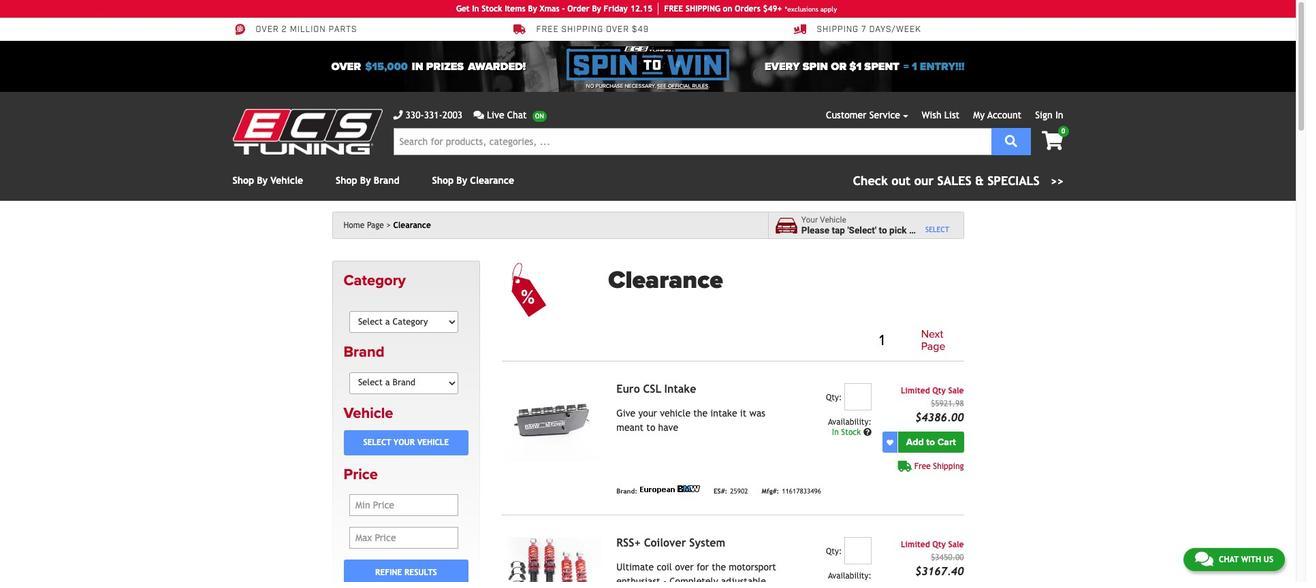 Task type: vqa. For each thing, say whether or not it's contained in the screenshot.
the Limited Qty Sale $5921.98 $4386.00
yes



Task type: locate. For each thing, give the bounding box(es) containing it.
1 vertical spatial free
[[915, 462, 931, 472]]

1 horizontal spatial vehicle
[[917, 225, 946, 236]]

1 horizontal spatial in
[[832, 428, 839, 437]]

by down 2003
[[457, 175, 467, 186]]

0 vertical spatial the
[[694, 408, 708, 419]]

0 vertical spatial limited
[[901, 386, 930, 396]]

coilover
[[644, 537, 686, 550]]

1 vertical spatial vehicle
[[660, 408, 691, 419]]

page right the 1 link
[[922, 340, 946, 353]]

0 vertical spatial brand
[[374, 175, 400, 186]]

by for shop by clearance
[[457, 175, 467, 186]]

0 vertical spatial select
[[926, 225, 950, 234]]

over down 'friday'
[[606, 25, 630, 35]]

1 vertical spatial over
[[675, 562, 694, 573]]

the left intake
[[694, 408, 708, 419]]

1 vertical spatial limited
[[901, 540, 930, 550]]

wish list
[[922, 110, 960, 121]]

in for get
[[472, 4, 479, 14]]

1 vertical spatial qty:
[[826, 547, 842, 557]]

the
[[694, 408, 708, 419], [712, 562, 726, 573]]

genuine european bmw - corporate logo image
[[640, 486, 700, 494]]

1
[[912, 60, 917, 73], [880, 331, 885, 350]]

- down coil
[[663, 576, 667, 582]]

page inside paginated product list navigation navigation
[[922, 340, 946, 353]]

ecs tuning 'spin to win' contest logo image
[[567, 46, 729, 80]]

specials
[[988, 174, 1040, 188]]

1 sale from the top
[[949, 386, 964, 396]]

1 vertical spatial qty
[[933, 540, 946, 550]]

shop by brand link
[[336, 175, 400, 186]]

customer
[[826, 110, 867, 121]]

in
[[412, 60, 423, 73]]

0 vertical spatial stock
[[482, 4, 502, 14]]

$1
[[850, 60, 862, 73]]

2 horizontal spatial shop
[[432, 175, 454, 186]]

2 shop from the left
[[336, 175, 357, 186]]

es#25902 - 11617833496 - euro csl intake - give your vehicle the intake it was meant to have - genuine european bmw - bmw image
[[502, 384, 606, 461]]

sale up $3450.00
[[949, 540, 964, 550]]

1 qty: from the top
[[826, 393, 842, 403]]

0 vertical spatial your
[[639, 408, 657, 419]]

give your vehicle the intake it was meant to have
[[617, 408, 766, 433]]

chat right live
[[507, 110, 527, 121]]

shop by vehicle link
[[233, 175, 303, 186]]

1 horizontal spatial to
[[879, 225, 887, 236]]

$5921.98
[[931, 399, 964, 409]]

please
[[802, 225, 830, 236]]

chat left the with
[[1219, 555, 1239, 565]]

shipping 7 days/week
[[817, 25, 921, 35]]

1 left next
[[880, 331, 885, 350]]

0 horizontal spatial your
[[394, 438, 415, 448]]

1 horizontal spatial the
[[712, 562, 726, 573]]

1 availability: from the top
[[828, 418, 872, 427]]

by
[[528, 4, 537, 14], [592, 4, 601, 14], [257, 175, 268, 186], [360, 175, 371, 186], [457, 175, 467, 186]]

0 horizontal spatial -
[[562, 4, 565, 14]]

list
[[945, 110, 960, 121]]

0 vertical spatial over
[[606, 25, 630, 35]]

csl
[[643, 383, 661, 396]]

over 2 million parts
[[256, 25, 357, 35]]

2 vertical spatial clearance
[[609, 266, 723, 295]]

limited inside "limited qty sale $3450.00 $3167.40"
[[901, 540, 930, 550]]

1 horizontal spatial over
[[675, 562, 694, 573]]

1 vertical spatial stock
[[842, 428, 861, 437]]

the inside give your vehicle the intake it was meant to have
[[694, 408, 708, 419]]

1 horizontal spatial shipping
[[933, 462, 964, 472]]

over left 2
[[256, 25, 279, 35]]

0 horizontal spatial shipping
[[817, 25, 859, 35]]

stock left the items on the left of page
[[482, 4, 502, 14]]

over 2 million parts link
[[233, 23, 357, 35]]

0 vertical spatial sale
[[949, 386, 964, 396]]

select your vehicle link
[[344, 430, 469, 456]]

sale inside "limited qty sale $3450.00 $3167.40"
[[949, 540, 964, 550]]

1 vertical spatial shipping
[[933, 462, 964, 472]]

es#:
[[714, 488, 728, 495]]

0 vertical spatial -
[[562, 4, 565, 14]]

0 horizontal spatial the
[[694, 408, 708, 419]]

select your vehicle
[[363, 438, 449, 448]]

2 availability: from the top
[[828, 572, 872, 581]]

1 horizontal spatial free
[[915, 462, 931, 472]]

your for select
[[394, 438, 415, 448]]

wish list link
[[922, 110, 960, 121]]

apply
[[821, 5, 837, 13]]

over for over 2 million parts
[[256, 25, 279, 35]]

limited
[[901, 386, 930, 396], [901, 540, 930, 550]]

motorsport
[[729, 562, 776, 573]]

0 horizontal spatial in
[[472, 4, 479, 14]]

1 vertical spatial -
[[663, 576, 667, 582]]

0 horizontal spatial select
[[363, 438, 391, 448]]

over down parts
[[331, 60, 361, 73]]

select link
[[926, 225, 950, 234]]

by up the home page link
[[360, 175, 371, 186]]

0 horizontal spatial clearance
[[393, 221, 431, 230]]

0 vertical spatial vehicle
[[917, 225, 946, 236]]

0 horizontal spatial over
[[606, 25, 630, 35]]

0 vertical spatial qty
[[933, 386, 946, 396]]

1 vertical spatial over
[[331, 60, 361, 73]]

page for home
[[367, 221, 384, 230]]

chat
[[507, 110, 527, 121], [1219, 555, 1239, 565]]

availability:
[[828, 418, 872, 427], [828, 572, 872, 581]]

1 horizontal spatial 1
[[912, 60, 917, 73]]

1 vertical spatial in
[[1056, 110, 1064, 121]]

1 vertical spatial page
[[922, 340, 946, 353]]

1 shop from the left
[[233, 175, 254, 186]]

0 vertical spatial qty:
[[826, 393, 842, 403]]

1 vertical spatial availability:
[[828, 572, 872, 581]]

search image
[[1005, 135, 1018, 147]]

sale for $3167.40
[[949, 540, 964, 550]]

entry!!!
[[920, 60, 965, 73]]

shipping down 'apply'
[[817, 25, 859, 35]]

None number field
[[845, 384, 872, 411], [845, 538, 872, 565], [845, 384, 872, 411], [845, 538, 872, 565]]

qty inside limited qty sale $5921.98 $4386.00
[[933, 386, 946, 396]]

pick
[[890, 225, 907, 236]]

1 vertical spatial the
[[712, 562, 726, 573]]

by for shop by brand
[[360, 175, 371, 186]]

0 vertical spatial in
[[472, 4, 479, 14]]

rss+ coilover system link
[[617, 537, 726, 550]]

vehicle
[[917, 225, 946, 236], [660, 408, 691, 419]]

0 horizontal spatial chat
[[507, 110, 527, 121]]

the right for
[[712, 562, 726, 573]]

0 vertical spatial clearance
[[470, 175, 514, 186]]

1 vertical spatial your
[[394, 438, 415, 448]]

qty inside "limited qty sale $3450.00 $3167.40"
[[933, 540, 946, 550]]

sales & specials
[[938, 174, 1040, 188]]

1 qty from the top
[[933, 386, 946, 396]]

0 vertical spatial shipping
[[817, 25, 859, 35]]

0 vertical spatial availability:
[[828, 418, 872, 427]]

qty:
[[826, 393, 842, 403], [826, 547, 842, 557]]

sale
[[949, 386, 964, 396], [949, 540, 964, 550]]

over up completely
[[675, 562, 694, 573]]

shipping
[[562, 25, 604, 35]]

1 horizontal spatial chat
[[1219, 555, 1239, 565]]

0 vertical spatial page
[[367, 221, 384, 230]]

by down ecs tuning image
[[257, 175, 268, 186]]

0 horizontal spatial stock
[[482, 4, 502, 14]]

select right a
[[926, 225, 950, 234]]

0 vertical spatial over
[[256, 25, 279, 35]]

1 horizontal spatial page
[[922, 340, 946, 353]]

over
[[256, 25, 279, 35], [331, 60, 361, 73]]

rss+ coilover system
[[617, 537, 726, 550]]

330-331-2003 link
[[393, 108, 463, 123]]

0 horizontal spatial shop
[[233, 175, 254, 186]]

$3450.00
[[931, 553, 964, 563]]

adjustable
[[721, 576, 766, 582]]

question circle image
[[864, 429, 872, 437]]

free down add
[[915, 462, 931, 472]]

every
[[765, 60, 800, 73]]

no
[[586, 83, 594, 89]]

stock left question circle image
[[842, 428, 861, 437]]

refine results
[[375, 568, 437, 577]]

0 horizontal spatial to
[[647, 422, 656, 433]]

official
[[668, 83, 691, 89]]

2 vertical spatial in
[[832, 428, 839, 437]]

to left have
[[647, 422, 656, 433]]

2 limited from the top
[[901, 540, 930, 550]]

your inside give your vehicle the intake it was meant to have
[[639, 408, 657, 419]]

Search text field
[[393, 128, 992, 155]]

on
[[723, 4, 733, 14]]

get
[[456, 4, 470, 14]]

in right get
[[472, 4, 479, 14]]

2 sale from the top
[[949, 540, 964, 550]]

add
[[906, 437, 924, 448]]

select up the price
[[363, 438, 391, 448]]

sign in link
[[1036, 110, 1064, 121]]

limited up $3167.40
[[901, 540, 930, 550]]

to left "pick"
[[879, 225, 887, 236]]

1 vertical spatial select
[[363, 438, 391, 448]]

add to wish list image
[[887, 439, 894, 446]]

in left question circle image
[[832, 428, 839, 437]]

11617833496
[[782, 488, 821, 495]]

0 vertical spatial to
[[879, 225, 887, 236]]

limited up $4386.00
[[901, 386, 930, 396]]

system
[[690, 537, 726, 550]]

1 right =
[[912, 60, 917, 73]]

by for shop by vehicle
[[257, 175, 268, 186]]

in for sign
[[1056, 110, 1064, 121]]

.
[[709, 83, 710, 89]]

0 horizontal spatial vehicle
[[660, 408, 691, 419]]

to right add
[[927, 437, 935, 448]]

0 horizontal spatial 1
[[880, 331, 885, 350]]

1 horizontal spatial your
[[639, 408, 657, 419]]

2 horizontal spatial to
[[927, 437, 935, 448]]

your up "min price" number field
[[394, 438, 415, 448]]

0 vertical spatial free
[[536, 25, 559, 35]]

your right give
[[639, 408, 657, 419]]

0 horizontal spatial free
[[536, 25, 559, 35]]

1 horizontal spatial shop
[[336, 175, 357, 186]]

vehicle inside your vehicle please tap 'select' to pick a vehicle
[[820, 215, 847, 225]]

see official rules link
[[657, 82, 709, 91]]

xmas
[[540, 4, 560, 14]]

1 inside paginated product list navigation navigation
[[880, 331, 885, 350]]

in
[[472, 4, 479, 14], [1056, 110, 1064, 121], [832, 428, 839, 437]]

page for next
[[922, 340, 946, 353]]

vehicle inside give your vehicle the intake it was meant to have
[[660, 408, 691, 419]]

1 vertical spatial sale
[[949, 540, 964, 550]]

home
[[344, 221, 365, 230]]

qty up $3450.00
[[933, 540, 946, 550]]

sale up $5921.98
[[949, 386, 964, 396]]

2 horizontal spatial in
[[1056, 110, 1064, 121]]

account
[[988, 110, 1022, 121]]

1 horizontal spatial stock
[[842, 428, 861, 437]]

qty up $5921.98
[[933, 386, 946, 396]]

euro csl intake
[[617, 383, 696, 396]]

orders
[[735, 4, 761, 14]]

7
[[862, 25, 867, 35]]

for
[[697, 562, 709, 573]]

brand:
[[617, 488, 638, 495]]

over for for
[[675, 562, 694, 573]]

1 horizontal spatial select
[[926, 225, 950, 234]]

0 horizontal spatial over
[[256, 25, 279, 35]]

1 vertical spatial 1
[[880, 331, 885, 350]]

sales
[[938, 174, 972, 188]]

1 vertical spatial to
[[647, 422, 656, 433]]

my
[[974, 110, 985, 121]]

over inside ultimate coil over for the motorsport enthusiast - completely adjustable
[[675, 562, 694, 573]]

select
[[926, 225, 950, 234], [363, 438, 391, 448]]

- right xmas
[[562, 4, 565, 14]]

in right sign
[[1056, 110, 1064, 121]]

free shipping over $49 link
[[513, 23, 649, 35]]

page
[[367, 221, 384, 230], [922, 340, 946, 353]]

3 shop from the left
[[432, 175, 454, 186]]

clearance
[[470, 175, 514, 186], [393, 221, 431, 230], [609, 266, 723, 295]]

vehicle up have
[[660, 408, 691, 419]]

service
[[870, 110, 901, 121]]

2 qty from the top
[[933, 540, 946, 550]]

0 horizontal spatial page
[[367, 221, 384, 230]]

vehicle right a
[[917, 225, 946, 236]]

sale inside limited qty sale $5921.98 $4386.00
[[949, 386, 964, 396]]

to inside your vehicle please tap 'select' to pick a vehicle
[[879, 225, 887, 236]]

1 horizontal spatial -
[[663, 576, 667, 582]]

2 vertical spatial to
[[927, 437, 935, 448]]

shop for shop by vehicle
[[233, 175, 254, 186]]

limited inside limited qty sale $5921.98 $4386.00
[[901, 386, 930, 396]]

select for select link
[[926, 225, 950, 234]]

no purchase necessary. see official rules .
[[586, 83, 710, 89]]

rules
[[692, 83, 709, 89]]

free
[[536, 25, 559, 35], [915, 462, 931, 472]]

1 horizontal spatial over
[[331, 60, 361, 73]]

your
[[639, 408, 657, 419], [394, 438, 415, 448]]

1 vertical spatial chat
[[1219, 555, 1239, 565]]

free down xmas
[[536, 25, 559, 35]]

$15,000
[[365, 60, 408, 73]]

price
[[344, 466, 378, 484]]

every spin or $1 spent = 1 entry!!!
[[765, 60, 965, 73]]

page right home
[[367, 221, 384, 230]]

1 limited from the top
[[901, 386, 930, 396]]

shipping down cart at the right bottom
[[933, 462, 964, 472]]



Task type: describe. For each thing, give the bounding box(es) containing it.
refine results link
[[344, 560, 469, 582]]

friday
[[604, 4, 628, 14]]

free shipping
[[915, 462, 964, 472]]

my account
[[974, 110, 1022, 121]]

comments image
[[474, 110, 484, 120]]

parts
[[329, 25, 357, 35]]

free for free shipping
[[915, 462, 931, 472]]

category
[[344, 272, 406, 290]]

shop for shop by brand
[[336, 175, 357, 186]]

see
[[657, 83, 667, 89]]

vehicle inside your vehicle please tap 'select' to pick a vehicle
[[917, 225, 946, 236]]

spin
[[803, 60, 828, 73]]

a
[[909, 225, 914, 236]]

ping
[[703, 4, 721, 14]]

mfg#: 11617833496
[[762, 488, 821, 495]]

live
[[487, 110, 504, 121]]

customer service button
[[826, 108, 908, 123]]

enthusiast
[[617, 576, 661, 582]]

1 vertical spatial clearance
[[393, 221, 431, 230]]

- inside ultimate coil over for the motorsport enthusiast - completely adjustable
[[663, 576, 667, 582]]

rss+
[[617, 537, 641, 550]]

2 horizontal spatial clearance
[[609, 266, 723, 295]]

home page
[[344, 221, 384, 230]]

sales & specials link
[[853, 172, 1064, 190]]

0 vertical spatial chat
[[507, 110, 527, 121]]

1 vertical spatial brand
[[344, 344, 385, 361]]

your
[[802, 215, 818, 225]]

12.15
[[631, 4, 653, 14]]

your for give
[[639, 408, 657, 419]]

sign in
[[1036, 110, 1064, 121]]

select for select your vehicle
[[363, 438, 391, 448]]

mfg#:
[[762, 488, 779, 495]]

$49+
[[763, 4, 782, 14]]

meant
[[617, 422, 644, 433]]

completely
[[670, 576, 718, 582]]

*exclusions apply link
[[785, 4, 837, 14]]

shop by vehicle
[[233, 175, 303, 186]]

2 qty: from the top
[[826, 547, 842, 557]]

ship
[[686, 4, 703, 14]]

ultimate coil over for the motorsport enthusiast - completely adjustable
[[617, 562, 776, 582]]

home page link
[[344, 221, 391, 230]]

to inside button
[[927, 437, 935, 448]]

330-331-2003
[[406, 110, 463, 121]]

live chat
[[487, 110, 527, 121]]

phone image
[[393, 110, 403, 120]]

limited for $4386.00
[[901, 386, 930, 396]]

shipping inside shipping 7 days/week link
[[817, 25, 859, 35]]

intake
[[711, 408, 737, 419]]

shopping cart image
[[1042, 131, 1064, 151]]

Max Price number field
[[349, 527, 458, 549]]

free for free shipping over $49
[[536, 25, 559, 35]]

order
[[568, 4, 590, 14]]

prizes
[[426, 60, 464, 73]]

by left xmas
[[528, 4, 537, 14]]

get in stock items by xmas - order by friday 12.15
[[456, 4, 653, 14]]

with
[[1242, 555, 1262, 565]]

25902
[[730, 488, 748, 495]]

add to cart button
[[898, 432, 964, 453]]

euro
[[617, 383, 640, 396]]

Min Price number field
[[349, 495, 458, 516]]

was
[[750, 408, 766, 419]]

euro csl intake link
[[617, 383, 696, 396]]

free ship ping on orders $49+ *exclusions apply
[[664, 4, 837, 14]]

over for $49
[[606, 25, 630, 35]]

necessary.
[[625, 83, 656, 89]]

1 link
[[871, 330, 893, 352]]

in stock
[[832, 428, 864, 437]]

over for over $15,000 in prizes
[[331, 60, 361, 73]]

0 vertical spatial 1
[[912, 60, 917, 73]]

give
[[617, 408, 636, 419]]

over $15,000 in prizes
[[331, 60, 464, 73]]

refine
[[375, 568, 402, 577]]

add to cart
[[906, 437, 956, 448]]

chat with us
[[1219, 555, 1274, 565]]

cart
[[938, 437, 956, 448]]

qty for $4386.00
[[933, 386, 946, 396]]

sale for $4386.00
[[949, 386, 964, 396]]

your vehicle please tap 'select' to pick a vehicle
[[802, 215, 946, 236]]

free
[[664, 4, 683, 14]]

chat with us link
[[1184, 548, 1285, 572]]

next page
[[922, 328, 946, 353]]

ecs tuning image
[[233, 109, 382, 155]]

comments image
[[1195, 551, 1214, 567]]

to inside give your vehicle the intake it was meant to have
[[647, 422, 656, 433]]

0 link
[[1031, 126, 1069, 152]]

qty for $3167.40
[[933, 540, 946, 550]]

es#: 25902
[[714, 488, 748, 495]]

by right order
[[592, 4, 601, 14]]

limited for $3167.40
[[901, 540, 930, 550]]

it
[[740, 408, 747, 419]]

1 horizontal spatial clearance
[[470, 175, 514, 186]]

&
[[975, 174, 984, 188]]

shop for shop by clearance
[[432, 175, 454, 186]]

the inside ultimate coil over for the motorsport enthusiast - completely adjustable
[[712, 562, 726, 573]]

paginated product list navigation navigation
[[609, 326, 964, 356]]

$4386.00
[[916, 412, 964, 425]]

2003
[[443, 110, 463, 121]]

shop by clearance link
[[432, 175, 514, 186]]

coil
[[657, 562, 672, 573]]

customer service
[[826, 110, 901, 121]]

$3167.40
[[916, 566, 964, 578]]

intake
[[665, 383, 696, 396]]

330-
[[406, 110, 424, 121]]

or
[[831, 60, 847, 73]]

es#4430806 - 32132-2 - rss+ coilover system - ultimate coil over for the motorsport enthusiast - completely adjustable - h&r - audi image
[[502, 538, 606, 582]]

'select'
[[848, 225, 877, 236]]

limited qty sale $5921.98 $4386.00
[[901, 386, 964, 425]]



